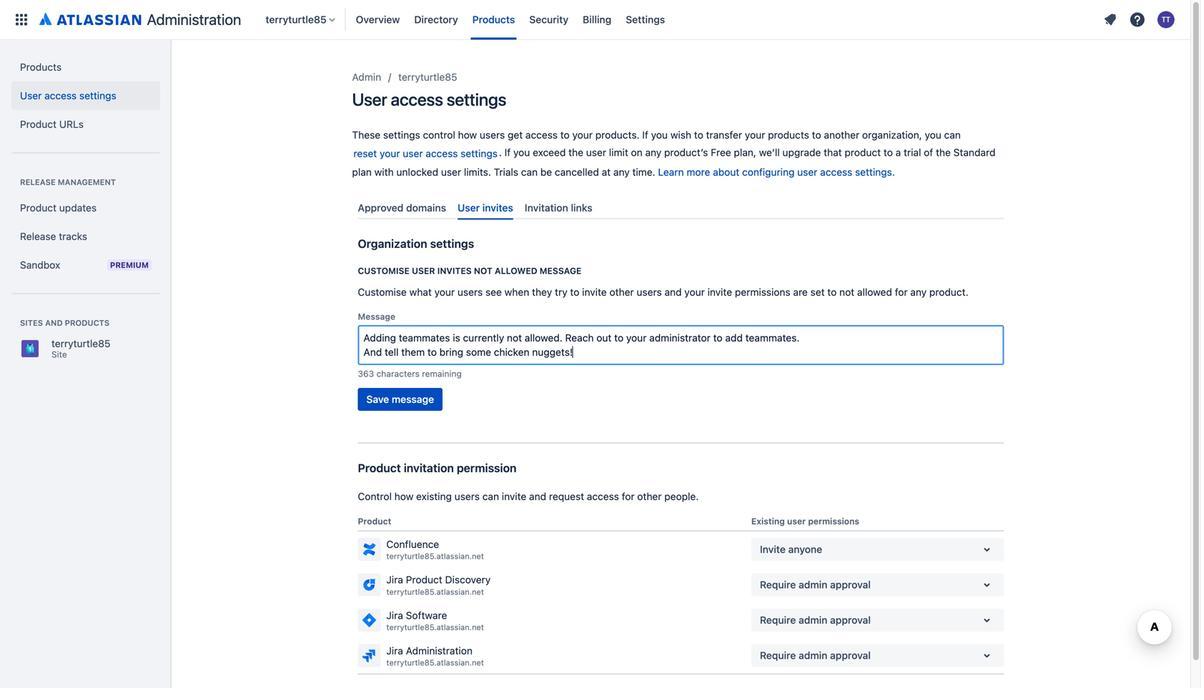 Task type: vqa. For each thing, say whether or not it's contained in the screenshot.
These settings control how users get access to your products. If you wish to transfer your products to another organization, you can reset your user access settings
yes



Task type: describe. For each thing, give the bounding box(es) containing it.
request
[[549, 491, 584, 503]]

user
[[412, 266, 435, 276]]

.     if you exceed the user limit on any product's free plan, we'll upgrade that product to a trial of the standard plan with unlocked user limits.     trials can be cancelled at any time.
[[352, 147, 996, 178]]

access up product urls
[[44, 90, 77, 102]]

organization,
[[862, 129, 922, 141]]

a
[[896, 147, 901, 158]]

more
[[687, 166, 710, 178]]

users down customise user invites not allowed message
[[458, 286, 483, 298]]

jira product discovery image
[[361, 577, 378, 594]]

4 terryturtle85.atlassian.net from the top
[[386, 658, 484, 668]]

2 horizontal spatial invite
[[708, 286, 732, 298]]

terryturtle85 site
[[51, 338, 110, 360]]

of
[[924, 147, 933, 158]]

1 terryturtle85.atlassian.net from the top
[[386, 552, 484, 561]]

confluence
[[386, 539, 439, 551]]

invite anyone button
[[751, 538, 1004, 561]]

1 horizontal spatial any
[[645, 147, 662, 158]]

learn
[[658, 166, 684, 178]]

your up 'with' on the left top
[[380, 148, 400, 159]]

with
[[374, 166, 394, 178]]

we'll
[[759, 147, 780, 158]]

settings up the reset your user access settings 'button'
[[383, 129, 420, 141]]

learn more about configuring user access settings.
[[658, 166, 895, 178]]

trial
[[904, 147, 921, 158]]

can inside these settings control how users get access to your products. if you wish to transfer your products to another organization, you can reset your user access settings
[[944, 129, 961, 141]]

trials
[[494, 166, 518, 178]]

approval for jira software
[[830, 615, 871, 626]]

jira for jira product discovery
[[386, 574, 403, 586]]

invitation
[[525, 202, 568, 214]]

account image
[[1157, 11, 1175, 28]]

these settings control how users get access to your products. if you wish to transfer your products to another organization, you can reset your user access settings
[[352, 129, 961, 159]]

directory link
[[410, 8, 462, 31]]

existing
[[416, 491, 452, 503]]

to right wish
[[694, 129, 703, 141]]

appswitcher icon image
[[13, 11, 30, 28]]

products inside these settings control how users get access to your products. if you wish to transfer your products to another organization, you can reset your user access settings
[[768, 129, 809, 141]]

approval for jira product discovery
[[830, 579, 871, 591]]

save message
[[366, 394, 434, 405]]

you inside .     if you exceed the user limit on any product's free plan, we'll upgrade that product to a trial of the standard plan with unlocked user limits.     trials can be cancelled at any time.
[[513, 147, 530, 158]]

limit
[[609, 147, 628, 158]]

directory
[[414, 14, 458, 25]]

control
[[358, 491, 392, 503]]

administration banner
[[0, 0, 1190, 40]]

product for product urls
[[20, 118, 57, 130]]

1 vertical spatial permissions
[[808, 517, 859, 527]]

plan
[[352, 166, 372, 178]]

standard
[[954, 147, 996, 158]]

0 horizontal spatial terryturtle85
[[51, 338, 110, 350]]

reset
[[354, 148, 377, 159]]

users up adding teammates is currently not allowed. reach out to your administrator to add teammates. and tell them to bring some chicken nuggets! text box
[[637, 286, 662, 298]]

products for the topmost the products link
[[472, 14, 515, 25]]

settings.
[[855, 166, 895, 178]]

admin for jira administration
[[799, 650, 827, 662]]

1 horizontal spatial you
[[651, 129, 668, 141]]

help icon image
[[1129, 11, 1146, 28]]

existing
[[751, 517, 785, 527]]

require admin approval for jira software
[[760, 615, 871, 626]]

to up exceed
[[560, 129, 570, 141]]

cancelled
[[555, 166, 599, 178]]

wish
[[670, 129, 691, 141]]

require admin approval button for software
[[751, 609, 1004, 632]]

1 user access settings from the left
[[352, 89, 506, 109]]

jira for jira software
[[386, 610, 403, 621]]

approved
[[358, 202, 403, 214]]

global navigation element
[[9, 0, 1099, 40]]

0 horizontal spatial products link
[[11, 53, 160, 82]]

your up plan, at the right of page
[[745, 129, 765, 141]]

control
[[423, 129, 455, 141]]

premium
[[110, 261, 149, 270]]

0 horizontal spatial invite
[[502, 491, 526, 503]]

jira software terryturtle85.atlassian.net
[[386, 610, 484, 632]]

not
[[839, 286, 854, 298]]

terryturtle85 for terryturtle85 dropdown button
[[266, 14, 327, 25]]

customise
[[358, 286, 407, 298]]

1 vertical spatial for
[[622, 491, 635, 503]]

characters
[[376, 369, 420, 379]]

that
[[824, 147, 842, 158]]

settings up product urls link
[[79, 90, 116, 102]]

these
[[352, 129, 380, 141]]

1 the from the left
[[569, 147, 583, 158]]

jira image
[[361, 647, 378, 665]]

transfer
[[706, 129, 742, 141]]

user up at
[[586, 147, 606, 158]]

get
[[508, 129, 523, 141]]

release management
[[20, 178, 116, 187]]

Message text field
[[364, 331, 998, 360]]

if inside .     if you exceed the user limit on any product's free plan, we'll upgrade that product to a trial of the standard plan with unlocked user limits.     trials can be cancelled at any time.
[[505, 147, 511, 158]]

2 user access settings from the left
[[20, 90, 116, 102]]

access down the control
[[426, 148, 458, 159]]

product
[[845, 147, 881, 158]]

site
[[51, 350, 67, 360]]

if inside these settings control how users get access to your products. if you wish to transfer your products to another organization, you can reset your user access settings
[[642, 129, 648, 141]]

release for release management
[[20, 178, 56, 187]]

363
[[358, 369, 374, 379]]

product updates
[[20, 202, 97, 214]]

require admin approval for jira administration
[[760, 650, 871, 662]]

sites
[[20, 318, 43, 328]]

organization settings
[[358, 237, 474, 251]]

overview
[[356, 14, 400, 25]]

settings up the control
[[447, 89, 506, 109]]

other for for
[[637, 491, 662, 503]]

configuring
[[742, 166, 795, 178]]

to right the try
[[570, 286, 579, 298]]

require for jira software
[[760, 615, 796, 626]]

access down that
[[820, 166, 852, 178]]

existing user permissions
[[751, 517, 859, 527]]

users inside these settings control how users get access to your products. if you wish to transfer your products to another organization, you can reset your user access settings
[[480, 129, 505, 141]]

product invitation permission
[[358, 461, 517, 475]]

user down upgrade
[[797, 166, 817, 178]]

jira product discovery image
[[361, 577, 378, 594]]

free
[[711, 147, 731, 158]]

admin
[[352, 71, 381, 83]]

unlocked
[[396, 166, 438, 178]]

jira image
[[361, 647, 378, 665]]

tab list containing approved domains
[[352, 196, 1010, 220]]

0 horizontal spatial and
[[45, 318, 63, 328]]

plan,
[[734, 147, 756, 158]]

user inside these settings control how users get access to your products. if you wish to transfer your products to another organization, you can reset your user access settings
[[403, 148, 423, 159]]

release tracks link
[[11, 222, 160, 251]]

urls
[[59, 118, 84, 130]]

user access settings link
[[11, 82, 160, 110]]



Task type: locate. For each thing, give the bounding box(es) containing it.
time.
[[632, 166, 655, 178]]

2 release from the top
[[20, 231, 56, 242]]

363 characters remaining
[[358, 369, 462, 379]]

user
[[586, 147, 606, 158], [403, 148, 423, 159], [441, 166, 461, 178], [797, 166, 817, 178], [787, 517, 806, 527]]

1 horizontal spatial products link
[[468, 8, 519, 31]]

product inside product urls link
[[20, 118, 57, 130]]

upgrade
[[782, 147, 821, 158]]

2 horizontal spatial user
[[458, 202, 480, 214]]

invite right the try
[[582, 286, 607, 298]]

2 admin from the top
[[799, 615, 827, 626]]

sites and products
[[20, 318, 110, 328]]

.
[[499, 147, 502, 158]]

user access settings up urls
[[20, 90, 116, 102]]

can up standard at the right top of the page
[[944, 129, 961, 141]]

2 jira from the top
[[386, 610, 403, 621]]

1 vertical spatial products link
[[11, 53, 160, 82]]

2 require admin approval from the top
[[760, 615, 871, 626]]

tracks
[[59, 231, 87, 242]]

billing link
[[578, 8, 616, 31]]

discovery
[[445, 574, 491, 586]]

0 vertical spatial require
[[760, 579, 796, 591]]

1 horizontal spatial products
[[768, 129, 809, 141]]

release up sandbox
[[20, 231, 56, 242]]

administration up toggle navigation icon
[[147, 10, 241, 28]]

about
[[713, 166, 739, 178]]

0 vertical spatial require admin approval button
[[751, 609, 1004, 632]]

0 horizontal spatial administration
[[147, 10, 241, 28]]

terryturtle85.atlassian.net down jira software terryturtle85.atlassian.net
[[386, 658, 484, 668]]

toggle navigation image
[[157, 57, 189, 86]]

security
[[529, 14, 568, 25]]

to up upgrade
[[812, 129, 821, 141]]

2 vertical spatial and
[[529, 491, 546, 503]]

1 vertical spatial can
[[521, 166, 538, 178]]

1 vertical spatial require admin approval button
[[751, 645, 1004, 668]]

0 vertical spatial permissions
[[735, 286, 790, 298]]

product up control
[[358, 461, 401, 475]]

user left invites
[[458, 202, 480, 214]]

1 horizontal spatial if
[[642, 129, 648, 141]]

0 horizontal spatial for
[[622, 491, 635, 503]]

products.
[[595, 129, 640, 141]]

users up .
[[480, 129, 505, 141]]

if up the on
[[642, 129, 648, 141]]

1 vertical spatial release
[[20, 231, 56, 242]]

1 vertical spatial other
[[637, 491, 662, 503]]

not
[[474, 266, 492, 276]]

require inside popup button
[[760, 579, 796, 591]]

invite
[[582, 286, 607, 298], [708, 286, 732, 298], [502, 491, 526, 503]]

require admin approval button for administration
[[751, 645, 1004, 668]]

and up adding teammates is currently not allowed. reach out to your administrator to add teammates. and tell them to bring some chicken nuggets! text box
[[665, 286, 682, 298]]

1 vertical spatial and
[[45, 318, 63, 328]]

0 vertical spatial how
[[458, 129, 477, 141]]

and right sites
[[45, 318, 63, 328]]

require admin approval
[[760, 579, 871, 591], [760, 615, 871, 626], [760, 650, 871, 662]]

domains
[[406, 202, 446, 214]]

release tracks
[[20, 231, 87, 242]]

terryturtle85.atlassian.net inside jira product discovery terryturtle85.atlassian.net
[[386, 588, 484, 597]]

user right existing
[[787, 517, 806, 527]]

0 horizontal spatial permissions
[[735, 286, 790, 298]]

to right the set
[[827, 286, 837, 298]]

0 vertical spatial jira
[[386, 574, 403, 586]]

terryturtle85 for the terryturtle85 link
[[398, 71, 457, 83]]

invite up adding teammates is currently not allowed. reach out to your administrator to add teammates. and tell them to bring some chicken nuggets! text box
[[708, 286, 732, 298]]

links
[[571, 202, 592, 214]]

products inside the global navigation element
[[472, 14, 515, 25]]

users right existing
[[455, 491, 480, 503]]

overview link
[[352, 8, 404, 31]]

1 vertical spatial approval
[[830, 615, 871, 626]]

products link up product urls link
[[11, 53, 160, 82]]

3 require from the top
[[760, 650, 796, 662]]

1 jira from the top
[[386, 574, 403, 586]]

jira inside jira software terryturtle85.atlassian.net
[[386, 610, 403, 621]]

1 horizontal spatial permissions
[[808, 517, 859, 527]]

any right the on
[[645, 147, 662, 158]]

0 vertical spatial admin
[[799, 579, 827, 591]]

0 horizontal spatial how
[[394, 491, 413, 503]]

product for product updates
[[20, 202, 57, 214]]

1 horizontal spatial user access settings
[[352, 89, 506, 109]]

settings
[[626, 14, 665, 25]]

user down admin link
[[352, 89, 387, 109]]

2 vertical spatial any
[[910, 286, 927, 298]]

to inside .     if you exceed the user limit on any product's free plan, we'll upgrade that product to a trial of the standard plan with unlocked user limits.     trials can be cancelled at any time.
[[884, 147, 893, 158]]

invitation
[[404, 461, 454, 475]]

product urls link
[[11, 110, 160, 139]]

user access settings
[[352, 89, 506, 109], [20, 90, 116, 102]]

permissions left 'are'
[[735, 286, 790, 298]]

product down control
[[358, 517, 391, 527]]

1 horizontal spatial invite
[[582, 286, 607, 298]]

1 horizontal spatial and
[[529, 491, 546, 503]]

0 horizontal spatial products
[[65, 318, 110, 328]]

1 vertical spatial any
[[613, 166, 630, 178]]

product down confluence terryturtle85.atlassian.net
[[406, 574, 442, 586]]

for right allowed
[[895, 286, 908, 298]]

0 horizontal spatial user access settings
[[20, 90, 116, 102]]

1 vertical spatial jira
[[386, 610, 403, 621]]

allowed
[[495, 266, 537, 276]]

approval for jira administration
[[830, 650, 871, 662]]

other right the try
[[609, 286, 634, 298]]

1 horizontal spatial products
[[472, 14, 515, 25]]

2 require from the top
[[760, 615, 796, 626]]

administration
[[147, 10, 241, 28], [406, 645, 473, 657]]

user invites
[[458, 202, 513, 214]]

when
[[505, 286, 529, 298]]

terryturtle85
[[266, 14, 327, 25], [398, 71, 457, 83], [51, 338, 110, 350]]

updates
[[59, 202, 97, 214]]

require for jira product discovery
[[760, 579, 796, 591]]

1 horizontal spatial can
[[521, 166, 538, 178]]

administration link
[[34, 8, 247, 31]]

see
[[485, 286, 502, 298]]

0 vertical spatial any
[[645, 147, 662, 158]]

invites
[[482, 202, 513, 214]]

0 vertical spatial products
[[472, 14, 515, 25]]

any right at
[[613, 166, 630, 178]]

require for jira administration
[[760, 650, 796, 662]]

0 vertical spatial and
[[665, 286, 682, 298]]

release up product updates
[[20, 178, 56, 187]]

2 vertical spatial approval
[[830, 650, 871, 662]]

any left product.
[[910, 286, 927, 298]]

1 vertical spatial admin
[[799, 615, 827, 626]]

exceed
[[533, 147, 566, 158]]

settings up invites
[[430, 237, 474, 251]]

to left a at the right of the page
[[884, 147, 893, 158]]

what
[[409, 286, 432, 298]]

for left people.
[[622, 491, 635, 503]]

terryturtle85.atlassian.net up software
[[386, 588, 484, 597]]

products for the left the products link
[[20, 61, 62, 73]]

admin for jira software
[[799, 615, 827, 626]]

product up release tracks
[[20, 202, 57, 214]]

jira product discovery terryturtle85.atlassian.net
[[386, 574, 491, 597]]

0 horizontal spatial if
[[505, 147, 511, 158]]

admin inside popup button
[[799, 579, 827, 591]]

access up exceed
[[525, 129, 558, 141]]

require
[[760, 579, 796, 591], [760, 615, 796, 626], [760, 650, 796, 662]]

0 horizontal spatial you
[[513, 147, 530, 158]]

2 vertical spatial can
[[482, 491, 499, 503]]

message
[[392, 394, 434, 405]]

customise
[[358, 266, 410, 276]]

1 vertical spatial require admin approval
[[760, 615, 871, 626]]

product inside jira product discovery terryturtle85.atlassian.net
[[406, 574, 442, 586]]

jira inside jira administration terryturtle85.atlassian.net
[[386, 645, 403, 657]]

sandbox
[[20, 259, 60, 271]]

1 require admin approval from the top
[[760, 579, 871, 591]]

your down invites
[[434, 286, 455, 298]]

1 release from the top
[[20, 178, 56, 187]]

2 vertical spatial require admin approval
[[760, 650, 871, 662]]

0 vertical spatial terryturtle85
[[266, 14, 327, 25]]

can down permission
[[482, 491, 499, 503]]

1 vertical spatial how
[[394, 491, 413, 503]]

0 vertical spatial if
[[642, 129, 648, 141]]

message
[[540, 266, 582, 276]]

at
[[602, 166, 611, 178]]

administration inside jira administration terryturtle85.atlassian.net
[[406, 645, 473, 657]]

the
[[569, 147, 583, 158], [936, 147, 951, 158]]

the up cancelled
[[569, 147, 583, 158]]

2 terryturtle85.atlassian.net from the top
[[386, 588, 484, 597]]

product left urls
[[20, 118, 57, 130]]

user
[[352, 89, 387, 109], [20, 90, 42, 102], [458, 202, 480, 214]]

your left products.
[[572, 129, 593, 141]]

require admin approval for jira product discovery
[[760, 579, 871, 591]]

administration inside administration link
[[147, 10, 241, 28]]

0 horizontal spatial can
[[482, 491, 499, 503]]

1 horizontal spatial how
[[458, 129, 477, 141]]

access down the terryturtle85 link
[[391, 89, 443, 109]]

reset your user access settings button
[[352, 142, 499, 165]]

1 horizontal spatial for
[[895, 286, 908, 298]]

approval inside require admin approval popup button
[[830, 579, 871, 591]]

1 vertical spatial terryturtle85
[[398, 71, 457, 83]]

your up adding teammates is currently not allowed. reach out to your administrator to add teammates. and tell them to bring some chicken nuggets! text box
[[684, 286, 705, 298]]

user up unlocked
[[403, 148, 423, 159]]

invite
[[760, 544, 786, 555]]

admin link
[[352, 69, 381, 86]]

permissions
[[735, 286, 790, 298], [808, 517, 859, 527]]

0 vertical spatial approval
[[830, 579, 871, 591]]

user left limits.
[[441, 166, 461, 178]]

2 horizontal spatial any
[[910, 286, 927, 298]]

products link left the security link
[[468, 8, 519, 31]]

allowed
[[857, 286, 892, 298]]

permissions up anyone
[[808, 517, 859, 527]]

0 vertical spatial products
[[768, 129, 809, 141]]

0 vertical spatial release
[[20, 178, 56, 187]]

approved domains
[[358, 202, 446, 214]]

settings up limits.
[[461, 148, 498, 159]]

0 vertical spatial products link
[[468, 8, 519, 31]]

how inside these settings control how users get access to your products. if you wish to transfer your products to another organization, you can reset your user access settings
[[458, 129, 477, 141]]

try
[[555, 286, 567, 298]]

software
[[406, 610, 447, 621]]

2 vertical spatial terryturtle85
[[51, 338, 110, 350]]

you left wish
[[651, 129, 668, 141]]

1 horizontal spatial other
[[637, 491, 662, 503]]

terryturtle85.atlassian.net
[[386, 552, 484, 561], [386, 588, 484, 597], [386, 623, 484, 632], [386, 658, 484, 668]]

0 horizontal spatial any
[[613, 166, 630, 178]]

security link
[[525, 8, 573, 31]]

product
[[20, 118, 57, 130], [20, 202, 57, 214], [358, 461, 401, 475], [358, 517, 391, 527], [406, 574, 442, 586]]

user access settings down the terryturtle85 link
[[352, 89, 506, 109]]

0 vertical spatial require admin approval
[[760, 579, 871, 591]]

2 vertical spatial require
[[760, 650, 796, 662]]

they
[[532, 286, 552, 298]]

management
[[58, 178, 116, 187]]

2 horizontal spatial and
[[665, 286, 682, 298]]

be
[[540, 166, 552, 178]]

terryturtle85.atlassian.net down 'confluence'
[[386, 552, 484, 561]]

2 horizontal spatial can
[[944, 129, 961, 141]]

you
[[651, 129, 668, 141], [925, 129, 941, 141], [513, 147, 530, 158]]

1 vertical spatial products
[[65, 318, 110, 328]]

if
[[642, 129, 648, 141], [505, 147, 511, 158]]

are
[[793, 286, 808, 298]]

product inside product updates link
[[20, 202, 57, 214]]

save
[[366, 394, 389, 405]]

how right control
[[394, 491, 413, 503]]

products up upgrade
[[768, 129, 809, 141]]

2 vertical spatial admin
[[799, 650, 827, 662]]

0 vertical spatial administration
[[147, 10, 241, 28]]

3 require admin approval from the top
[[760, 650, 871, 662]]

how right the control
[[458, 129, 477, 141]]

and left request
[[529, 491, 546, 503]]

require admin approval inside popup button
[[760, 579, 871, 591]]

require admin approval button
[[751, 574, 1004, 597]]

3 admin from the top
[[799, 650, 827, 662]]

customise user invites not allowed message
[[358, 266, 582, 276]]

0 vertical spatial other
[[609, 286, 634, 298]]

you up of
[[925, 129, 941, 141]]

release for release tracks
[[20, 231, 56, 242]]

0 vertical spatial can
[[944, 129, 961, 141]]

product.
[[929, 286, 968, 298]]

jira right jira product discovery icon
[[386, 574, 403, 586]]

can inside .     if you exceed the user limit on any product's free plan, we'll upgrade that product to a trial of the standard plan with unlocked user limits.     trials can be cancelled at any time.
[[521, 166, 538, 178]]

terryturtle85 button
[[261, 8, 341, 31]]

admin for jira product discovery
[[799, 579, 827, 591]]

invite down permission
[[502, 491, 526, 503]]

access right request
[[587, 491, 619, 503]]

atlassian image
[[39, 10, 141, 27], [39, 10, 141, 27]]

your
[[572, 129, 593, 141], [745, 129, 765, 141], [380, 148, 400, 159], [434, 286, 455, 298], [684, 286, 705, 298]]

2 the from the left
[[936, 147, 951, 158]]

1 vertical spatial require
[[760, 615, 796, 626]]

1 horizontal spatial administration
[[406, 645, 473, 657]]

1 vertical spatial products
[[20, 61, 62, 73]]

3 terryturtle85.atlassian.net from the top
[[386, 623, 484, 632]]

tab list
[[352, 196, 1010, 220]]

on
[[631, 147, 643, 158]]

jira software image
[[361, 612, 378, 629], [361, 612, 378, 629]]

can left be
[[521, 166, 538, 178]]

2 require admin approval button from the top
[[751, 645, 1004, 668]]

terryturtle85 link
[[398, 69, 457, 86]]

1 horizontal spatial user
[[352, 89, 387, 109]]

1 vertical spatial if
[[505, 147, 511, 158]]

permission
[[457, 461, 517, 475]]

jira inside jira product discovery terryturtle85.atlassian.net
[[386, 574, 403, 586]]

1 vertical spatial administration
[[406, 645, 473, 657]]

jira for jira administration
[[386, 645, 403, 657]]

if right .
[[505, 147, 511, 158]]

message
[[358, 312, 395, 322]]

3 approval from the top
[[830, 650, 871, 662]]

jira right jira image
[[386, 645, 403, 657]]

1 require admin approval button from the top
[[751, 609, 1004, 632]]

terryturtle85 inside dropdown button
[[266, 14, 327, 25]]

the right of
[[936, 147, 951, 158]]

0 horizontal spatial products
[[20, 61, 62, 73]]

set
[[810, 286, 825, 298]]

control how existing users can invite and request access for other people.
[[358, 491, 699, 503]]

user up product urls
[[20, 90, 42, 102]]

terryturtle85.atlassian.net down software
[[386, 623, 484, 632]]

user for the terryturtle85 link
[[458, 202, 480, 214]]

products up terryturtle85 site
[[65, 318, 110, 328]]

other for invite
[[609, 286, 634, 298]]

2 approval from the top
[[830, 615, 871, 626]]

people.
[[664, 491, 699, 503]]

2 horizontal spatial you
[[925, 129, 941, 141]]

jira left software
[[386, 610, 403, 621]]

products left security
[[472, 14, 515, 25]]

1 require from the top
[[760, 579, 796, 591]]

release
[[20, 178, 56, 187], [20, 231, 56, 242]]

admin
[[799, 579, 827, 591], [799, 615, 827, 626], [799, 650, 827, 662]]

products down appswitcher icon
[[20, 61, 62, 73]]

product's
[[664, 147, 708, 158]]

0 vertical spatial for
[[895, 286, 908, 298]]

confluence image
[[361, 541, 378, 558], [361, 541, 378, 558]]

settings link
[[621, 8, 669, 31]]

require admin approval button
[[751, 609, 1004, 632], [751, 645, 1004, 668]]

0 horizontal spatial user
[[20, 90, 42, 102]]

2 vertical spatial jira
[[386, 645, 403, 657]]

user for administration link at left
[[352, 89, 387, 109]]

customise what your users see when they try to invite other users and your invite permissions are set to not allowed for any product.
[[358, 286, 968, 298]]

administration down jira software terryturtle85.atlassian.net
[[406, 645, 473, 657]]

3 jira from the top
[[386, 645, 403, 657]]

0 horizontal spatial the
[[569, 147, 583, 158]]

1 horizontal spatial terryturtle85
[[266, 14, 327, 25]]

0 horizontal spatial other
[[609, 286, 634, 298]]

2 horizontal spatial terryturtle85
[[398, 71, 457, 83]]

1 admin from the top
[[799, 579, 827, 591]]

1 horizontal spatial the
[[936, 147, 951, 158]]

product for product invitation permission
[[358, 461, 401, 475]]

you down 'get'
[[513, 147, 530, 158]]

other left people.
[[637, 491, 662, 503]]

1 approval from the top
[[830, 579, 871, 591]]

anyone
[[788, 544, 822, 555]]



